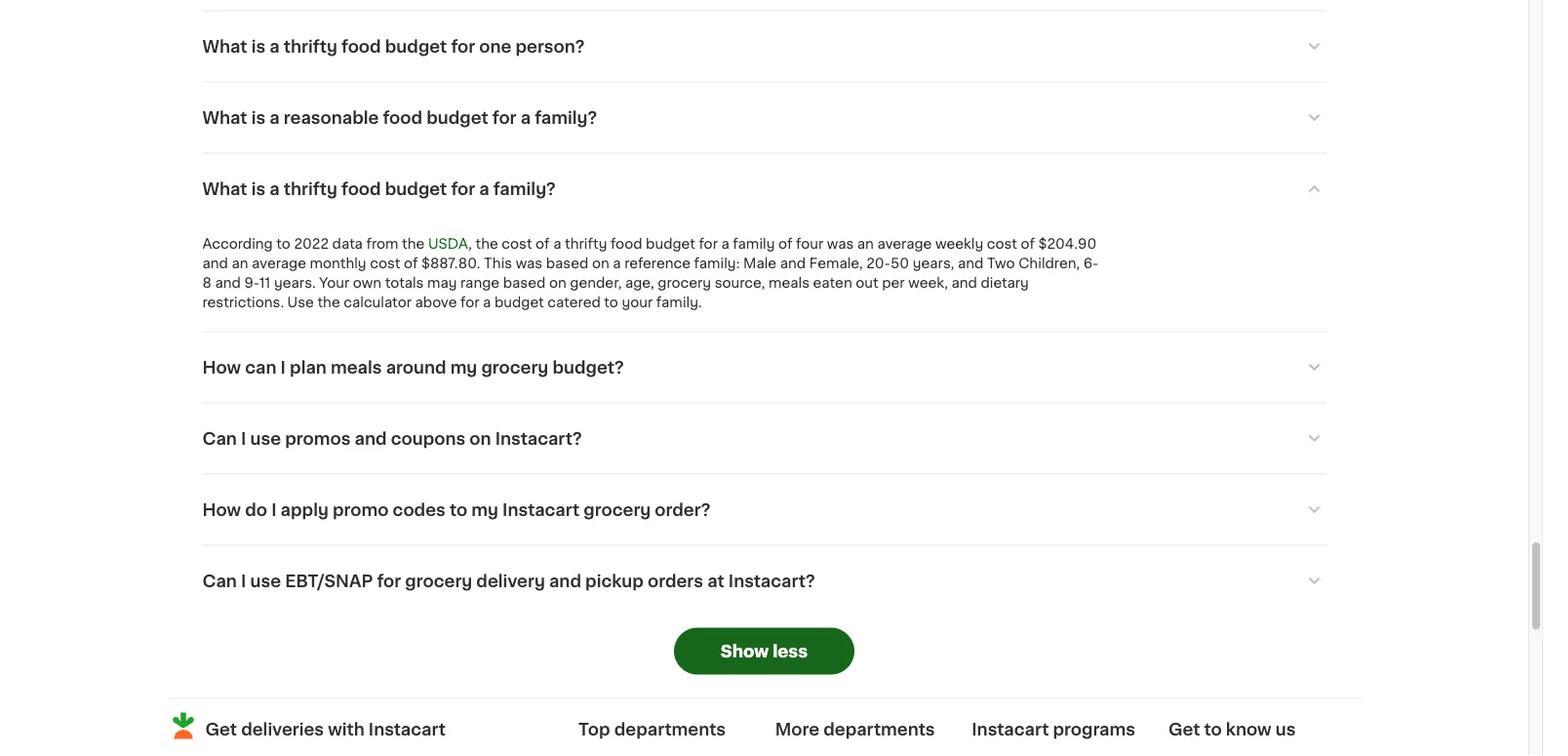 Task type: locate. For each thing, give the bounding box(es) containing it.
1 vertical spatial an
[[232, 257, 248, 270]]

2 get from the left
[[1169, 721, 1200, 738]]

2 departments from the left
[[824, 721, 935, 738]]

meals right plan at the left of the page
[[331, 360, 382, 376]]

get left know
[[1169, 721, 1200, 738]]

get for get deliveries with instacart
[[205, 721, 237, 738]]

budget down one
[[427, 110, 488, 126]]

1 vertical spatial can
[[202, 573, 237, 590]]

how
[[202, 360, 241, 376], [202, 502, 241, 519]]

departments right more at the bottom
[[824, 721, 935, 738]]

1 vertical spatial was
[[516, 257, 543, 270]]

get for get to know us
[[1169, 721, 1200, 738]]

1 can from the top
[[202, 431, 237, 447]]

us
[[1276, 721, 1296, 738]]

departments
[[614, 721, 726, 738], [824, 721, 935, 738]]

2 horizontal spatial on
[[592, 257, 610, 270]]

budget up the what is a reasonable food budget for a family?
[[385, 39, 447, 55]]

,
[[469, 237, 472, 251]]

0 vertical spatial an
[[857, 237, 874, 251]]

thrifty up reasonable
[[284, 39, 338, 55]]

1 vertical spatial what
[[202, 110, 247, 126]]

get right instacart shopper app logo
[[205, 721, 237, 738]]

how can i plan meals around my grocery budget? button
[[202, 333, 1326, 403]]

cost
[[502, 237, 532, 251], [987, 237, 1018, 251], [370, 257, 400, 270]]

i right the can
[[281, 360, 286, 376]]

on right 'coupons'
[[470, 431, 491, 447]]

how inside the how do i apply promo codes to my instacart grocery order? dropdown button
[[202, 502, 241, 519]]

1 horizontal spatial departments
[[824, 721, 935, 738]]

1 horizontal spatial average
[[878, 237, 932, 251]]

1 is from the top
[[251, 39, 266, 55]]

1 get from the left
[[205, 721, 237, 738]]

thrifty inside dropdown button
[[284, 39, 338, 55]]

based down this
[[503, 276, 546, 290]]

top departments
[[579, 721, 726, 738]]

a inside dropdown button
[[270, 39, 280, 55]]

0 vertical spatial meals
[[769, 276, 810, 290]]

how can i plan meals around my grocery budget?
[[202, 360, 624, 376]]

to right "codes"
[[450, 502, 467, 519]]

departments right top
[[614, 721, 726, 738]]

2 what from the top
[[202, 110, 247, 126]]

for up ,
[[451, 181, 475, 198]]

children,
[[1019, 257, 1080, 270]]

2 horizontal spatial instacart
[[972, 721, 1049, 738]]

how do i apply promo codes to my instacart grocery order?
[[202, 502, 711, 519]]

gender,
[[570, 276, 622, 290]]

budget?
[[553, 360, 624, 376]]

budget up reference
[[646, 237, 696, 251]]

0 vertical spatial on
[[592, 257, 610, 270]]

weekly
[[936, 237, 984, 251]]

1 departments from the left
[[614, 721, 726, 738]]

0 horizontal spatial average
[[252, 257, 306, 270]]

0 vertical spatial thrifty
[[284, 39, 338, 55]]

0 vertical spatial was
[[827, 237, 854, 251]]

0 vertical spatial can
[[202, 431, 237, 447]]

meals
[[769, 276, 810, 290], [331, 360, 382, 376]]

at
[[708, 573, 725, 590]]

family:
[[694, 257, 740, 270]]

0 vertical spatial is
[[251, 39, 266, 55]]

2 vertical spatial thrifty
[[565, 237, 607, 251]]

dietary
[[981, 276, 1029, 290]]

3 is from the top
[[251, 181, 266, 198]]

family? up this
[[493, 181, 556, 198]]

my right around
[[450, 360, 477, 376]]

for down range
[[461, 296, 480, 309]]

instacart? right at
[[729, 573, 815, 590]]

meals inside , the cost of a thrifty food budget for a family of four was an average weekly cost of $204.90 and an average monthly cost of $887.80. this was based on a reference family: male and female, 20-50 years, and two children, 6- 8 and 9-11 years. your own totals may range based on gender, age, grocery source, meals eaten out per week, and dietary restrictions. use the calculator above for a budget catered to your family.
[[769, 276, 810, 290]]

1 horizontal spatial get
[[1169, 721, 1200, 738]]

for left one
[[451, 39, 475, 55]]

2 vertical spatial what
[[202, 181, 247, 198]]

your
[[319, 276, 350, 290]]

how left the do
[[202, 502, 241, 519]]

on up the catered
[[549, 276, 567, 290]]

1 horizontal spatial was
[[827, 237, 854, 251]]

0 vertical spatial what
[[202, 39, 247, 55]]

is for what is a thrifty food budget for one person?
[[251, 39, 266, 55]]

0 horizontal spatial an
[[232, 257, 248, 270]]

1 vertical spatial how
[[202, 502, 241, 519]]

promo
[[333, 502, 389, 519]]

9-
[[244, 276, 259, 290]]

reasonable
[[284, 110, 379, 126]]

for
[[451, 39, 475, 55], [493, 110, 517, 126], [451, 181, 475, 198], [699, 237, 718, 251], [461, 296, 480, 309], [377, 573, 401, 590]]

can
[[202, 431, 237, 447], [202, 573, 237, 590]]

an down according
[[232, 257, 248, 270]]

what for what is a reasonable food budget for a family?
[[202, 110, 247, 126]]

0 horizontal spatial get
[[205, 721, 237, 738]]

1 vertical spatial meals
[[331, 360, 382, 376]]

the down the your
[[318, 296, 340, 309]]

use left "ebt/snap"
[[250, 573, 281, 590]]

what is a thrifty food budget for one person? button
[[202, 12, 1326, 82]]

age,
[[625, 276, 654, 290]]

can i use promos and coupons on instacart? button
[[202, 404, 1326, 474]]

to left 2022
[[276, 237, 291, 251]]

the right from
[[402, 237, 425, 251]]

family? for what is a reasonable food budget for a family?
[[535, 110, 597, 126]]

how inside how can i plan meals around my grocery budget? dropdown button
[[202, 360, 241, 376]]

budget inside dropdown button
[[385, 39, 447, 55]]

and down weekly
[[958, 257, 984, 270]]

2 use from the top
[[250, 573, 281, 590]]

food
[[342, 39, 381, 55], [383, 110, 423, 126], [342, 181, 381, 198], [611, 237, 642, 251]]

was
[[827, 237, 854, 251], [516, 257, 543, 270]]

0 horizontal spatial departments
[[614, 721, 726, 738]]

codes
[[393, 502, 446, 519]]

what inside dropdown button
[[202, 39, 247, 55]]

budget for what is a reasonable food budget for a family?
[[427, 110, 488, 126]]

family
[[733, 237, 775, 251]]

food up reasonable
[[342, 39, 381, 55]]

1 horizontal spatial meals
[[769, 276, 810, 290]]

may
[[427, 276, 457, 290]]

food inside dropdown button
[[342, 39, 381, 55]]

cost down from
[[370, 257, 400, 270]]

1 vertical spatial use
[[250, 573, 281, 590]]

grocery left order?
[[584, 502, 651, 519]]

2 how from the top
[[202, 502, 241, 519]]

to down gender,
[[604, 296, 618, 309]]

according to 2022 data from the usda
[[202, 237, 469, 251]]

3 what from the top
[[202, 181, 247, 198]]

budget down range
[[495, 296, 544, 309]]

food for what is a thrifty food budget for one person?
[[342, 39, 381, 55]]

1 vertical spatial family?
[[493, 181, 556, 198]]

food right reasonable
[[383, 110, 423, 126]]

8
[[202, 276, 212, 290]]

what for what is a thrifty food budget for one person?
[[202, 39, 247, 55]]

deliveries
[[241, 721, 324, 738]]

average up 11
[[252, 257, 306, 270]]

thrifty inside dropdown button
[[284, 181, 338, 198]]

1 horizontal spatial instacart?
[[729, 573, 815, 590]]

of
[[536, 237, 550, 251], [779, 237, 793, 251], [1021, 237, 1035, 251], [404, 257, 418, 270]]

to inside , the cost of a thrifty food budget for a family of four was an average weekly cost of $204.90 and an average monthly cost of $887.80. this was based on a reference family: male and female, 20-50 years, and two children, 6- 8 and 9-11 years. your own totals may range based on gender, age, grocery source, meals eaten out per week, and dietary restrictions. use the calculator above for a budget catered to your family.
[[604, 296, 618, 309]]

calculator
[[344, 296, 412, 309]]

1 horizontal spatial instacart
[[503, 502, 580, 519]]

0 vertical spatial instacart?
[[495, 431, 582, 447]]

was right this
[[516, 257, 543, 270]]

use left promos
[[250, 431, 281, 447]]

years,
[[913, 257, 955, 270]]

grocery
[[658, 276, 711, 290], [481, 360, 549, 376], [584, 502, 651, 519], [405, 573, 472, 590]]

is inside dropdown button
[[251, 39, 266, 55]]

use
[[250, 431, 281, 447], [250, 573, 281, 590]]

thrifty up gender,
[[565, 237, 607, 251]]

instacart left programs
[[972, 721, 1049, 738]]

1 vertical spatial average
[[252, 257, 306, 270]]

is for what is a reasonable food budget for a family?
[[251, 110, 266, 126]]

instacart right the with at the bottom left of page
[[369, 721, 446, 738]]

what is a thrifty food budget for a family? button
[[202, 154, 1326, 224]]

0 vertical spatial how
[[202, 360, 241, 376]]

family?
[[535, 110, 597, 126], [493, 181, 556, 198]]

order?
[[655, 502, 711, 519]]

my right "codes"
[[472, 502, 499, 519]]

grocery left delivery
[[405, 573, 472, 590]]

0 vertical spatial based
[[546, 257, 589, 270]]

food up reference
[[611, 237, 642, 251]]

for inside dropdown button
[[451, 39, 475, 55]]

0 vertical spatial use
[[250, 431, 281, 447]]

1 what from the top
[[202, 39, 247, 55]]

to
[[276, 237, 291, 251], [604, 296, 618, 309], [450, 502, 467, 519], [1204, 721, 1222, 738]]

based
[[546, 257, 589, 270], [503, 276, 546, 290]]

1 use from the top
[[250, 431, 281, 447]]

average up 50
[[878, 237, 932, 251]]

one
[[479, 39, 512, 55]]

instacart? down budget?
[[495, 431, 582, 447]]

2 vertical spatial on
[[470, 431, 491, 447]]

grocery up family. on the top left
[[658, 276, 711, 290]]

0 vertical spatial average
[[878, 237, 932, 251]]

and up 8
[[202, 257, 228, 270]]

orders
[[648, 573, 703, 590]]

i down the do
[[241, 573, 246, 590]]

2 vertical spatial is
[[251, 181, 266, 198]]

an up 20-
[[857, 237, 874, 251]]

0 horizontal spatial instacart
[[369, 721, 446, 738]]

thrifty for what is a thrifty food budget for one person?
[[284, 39, 338, 55]]

food up data
[[342, 181, 381, 198]]

1 how from the top
[[202, 360, 241, 376]]

instacart up delivery
[[503, 502, 580, 519]]

food for what is a reasonable food budget for a family?
[[383, 110, 423, 126]]

1 vertical spatial instacart?
[[729, 573, 815, 590]]

cost up two
[[987, 237, 1018, 251]]

thrifty up 2022
[[284, 181, 338, 198]]

instacart
[[503, 502, 580, 519], [369, 721, 446, 738], [972, 721, 1049, 738]]

how left the can
[[202, 360, 241, 376]]

1 vertical spatial thrifty
[[284, 181, 338, 198]]

0 vertical spatial family?
[[535, 110, 597, 126]]

2 horizontal spatial cost
[[987, 237, 1018, 251]]

top
[[579, 721, 610, 738]]

what for what is a thrifty food budget for a family?
[[202, 181, 247, 198]]

0 horizontal spatial meals
[[331, 360, 382, 376]]

1 horizontal spatial on
[[549, 276, 567, 290]]

instacart programs
[[972, 721, 1136, 738]]

is for what is a thrifty food budget for a family?
[[251, 181, 266, 198]]

more departments
[[775, 721, 935, 738]]

the right ,
[[476, 237, 498, 251]]

0 horizontal spatial on
[[470, 431, 491, 447]]

family? down person?
[[535, 110, 597, 126]]

a
[[270, 39, 280, 55], [270, 110, 280, 126], [521, 110, 531, 126], [270, 181, 280, 198], [479, 181, 489, 198], [553, 237, 561, 251], [722, 237, 730, 251], [613, 257, 621, 270], [483, 296, 491, 309]]

thrifty for what is a thrifty food budget for a family?
[[284, 181, 338, 198]]

and right 8
[[215, 276, 241, 290]]

coupons
[[391, 431, 466, 447]]

and
[[202, 257, 228, 270], [780, 257, 806, 270], [958, 257, 984, 270], [215, 276, 241, 290], [952, 276, 978, 290], [355, 431, 387, 447], [549, 573, 581, 590]]

on up gender,
[[592, 257, 610, 270]]

of left four
[[779, 237, 793, 251]]

reference
[[625, 257, 691, 270]]

cost up this
[[502, 237, 532, 251]]

can
[[245, 360, 277, 376]]

0 horizontal spatial the
[[318, 296, 340, 309]]

2 can from the top
[[202, 573, 237, 590]]

meals down male
[[769, 276, 810, 290]]

how for how can i plan meals around my grocery budget?
[[202, 360, 241, 376]]

based up gender,
[[546, 257, 589, 270]]

what
[[202, 39, 247, 55], [202, 110, 247, 126], [202, 181, 247, 198]]

0 horizontal spatial was
[[516, 257, 543, 270]]

2 is from the top
[[251, 110, 266, 126]]

budget for what is a thrifty food budget for a family?
[[385, 181, 447, 198]]

get
[[205, 721, 237, 738], [1169, 721, 1200, 738]]

average
[[878, 237, 932, 251], [252, 257, 306, 270]]

this
[[484, 257, 512, 270]]

was up female,
[[827, 237, 854, 251]]

budget up usda link
[[385, 181, 447, 198]]

out
[[856, 276, 879, 290]]

1 vertical spatial is
[[251, 110, 266, 126]]



Task type: describe. For each thing, give the bounding box(es) containing it.
$887.80.
[[422, 257, 481, 270]]

i right the do
[[271, 502, 277, 519]]

two
[[987, 257, 1015, 270]]

50
[[891, 257, 909, 270]]

instacart inside the how do i apply promo codes to my instacart grocery order? dropdown button
[[503, 502, 580, 519]]

1 vertical spatial on
[[549, 276, 567, 290]]

can i use ebt/snap for grocery delivery and pickup orders at instacart?
[[202, 573, 815, 590]]

of up the "totals"
[[404, 257, 418, 270]]

from
[[366, 237, 399, 251]]

1 horizontal spatial cost
[[502, 237, 532, 251]]

for down one
[[493, 110, 517, 126]]

food for what is a thrifty food budget for a family?
[[342, 181, 381, 198]]

meals inside dropdown button
[[331, 360, 382, 376]]

i up the do
[[241, 431, 246, 447]]

grocery inside , the cost of a thrifty food budget for a family of four was an average weekly cost of $204.90 and an average monthly cost of $887.80. this was based on a reference family: male and female, 20-50 years, and two children, 6- 8 and 9-11 years. your own totals may range based on gender, age, grocery source, meals eaten out per week, and dietary restrictions. use the calculator above for a budget catered to your family.
[[658, 276, 711, 290]]

show
[[721, 643, 769, 660]]

get deliveries with instacart
[[205, 721, 446, 738]]

restrictions.
[[202, 296, 284, 309]]

how do i apply promo codes to my instacart grocery order? button
[[202, 475, 1326, 545]]

show less
[[721, 643, 808, 660]]

can i use promos and coupons on instacart?
[[202, 431, 582, 447]]

what is a reasonable food budget for a family? button
[[202, 83, 1326, 153]]

instacart shopper app logo image
[[167, 710, 200, 742]]

0 vertical spatial my
[[450, 360, 477, 376]]

$204.90
[[1039, 237, 1097, 251]]

6-
[[1084, 257, 1099, 270]]

departments for top departments
[[614, 721, 726, 738]]

2 horizontal spatial the
[[476, 237, 498, 251]]

for up family:
[[699, 237, 718, 251]]

, the cost of a thrifty food budget for a family of four was an average weekly cost of $204.90 and an average monthly cost of $887.80. this was based on a reference family: male and female, 20-50 years, and two children, 6- 8 and 9-11 years. your own totals may range based on gender, age, grocery source, meals eaten out per week, and dietary restrictions. use the calculator above for a budget catered to your family.
[[202, 237, 1100, 309]]

according
[[202, 237, 273, 251]]

your
[[622, 296, 653, 309]]

of up the catered
[[536, 237, 550, 251]]

eaten
[[813, 276, 852, 290]]

apply
[[281, 502, 329, 519]]

range
[[461, 276, 500, 290]]

promos
[[285, 431, 351, 447]]

to inside dropdown button
[[450, 502, 467, 519]]

get to know us
[[1169, 721, 1296, 738]]

years.
[[274, 276, 316, 290]]

1 vertical spatial based
[[503, 276, 546, 290]]

week,
[[909, 276, 948, 290]]

delivery
[[476, 573, 545, 590]]

1 horizontal spatial an
[[857, 237, 874, 251]]

grocery left budget?
[[481, 360, 549, 376]]

monthly
[[310, 257, 366, 270]]

programs
[[1053, 721, 1136, 738]]

more
[[775, 721, 820, 738]]

and right week, at right top
[[952, 276, 978, 290]]

to left know
[[1204, 721, 1222, 738]]

thrifty inside , the cost of a thrifty food budget for a family of four was an average weekly cost of $204.90 and an average monthly cost of $887.80. this was based on a reference family: male and female, 20-50 years, and two children, 6- 8 and 9-11 years. your own totals may range based on gender, age, grocery source, meals eaten out per week, and dietary restrictions. use the calculator above for a budget catered to your family.
[[565, 237, 607, 251]]

for right "ebt/snap"
[[377, 573, 401, 590]]

usda
[[428, 237, 469, 251]]

use for promos
[[250, 431, 281, 447]]

on inside dropdown button
[[470, 431, 491, 447]]

do
[[245, 502, 267, 519]]

what is a thrifty food budget for a family?
[[202, 181, 556, 198]]

with
[[328, 721, 365, 738]]

show less button
[[674, 628, 855, 675]]

and left pickup
[[549, 573, 581, 590]]

what is a reasonable food budget for a family?
[[202, 110, 597, 126]]

food inside , the cost of a thrifty food budget for a family of four was an average weekly cost of $204.90 and an average monthly cost of $887.80. this was based on a reference family: male and female, 20-50 years, and two children, 6- 8 and 9-11 years. your own totals may range based on gender, age, grocery source, meals eaten out per week, and dietary restrictions. use the calculator above for a budget catered to your family.
[[611, 237, 642, 251]]

how for how do i apply promo codes to my instacart grocery order?
[[202, 502, 241, 519]]

0 horizontal spatial instacart?
[[495, 431, 582, 447]]

1 vertical spatial my
[[472, 502, 499, 519]]

usda link
[[428, 237, 469, 251]]

20-
[[867, 257, 891, 270]]

budget for what is a thrifty food budget for one person?
[[385, 39, 447, 55]]

around
[[386, 360, 446, 376]]

departments for more departments
[[824, 721, 935, 738]]

family? for what is a thrifty food budget for a family?
[[493, 181, 556, 198]]

2022
[[294, 237, 329, 251]]

less
[[773, 643, 808, 660]]

pickup
[[585, 573, 644, 590]]

plan
[[290, 360, 327, 376]]

of up children,
[[1021, 237, 1035, 251]]

ebt/snap
[[285, 573, 373, 590]]

use
[[287, 296, 314, 309]]

per
[[882, 276, 905, 290]]

know
[[1226, 721, 1272, 738]]

use for ebt/snap
[[250, 573, 281, 590]]

source,
[[715, 276, 765, 290]]

family.
[[656, 296, 702, 309]]

data
[[332, 237, 363, 251]]

can for can i use promos and coupons on instacart?
[[202, 431, 237, 447]]

own
[[353, 276, 382, 290]]

11
[[259, 276, 271, 290]]

1 horizontal spatial the
[[402, 237, 425, 251]]

above
[[415, 296, 457, 309]]

male
[[743, 257, 777, 270]]

four
[[796, 237, 824, 251]]

what is a thrifty food budget for one person?
[[202, 39, 585, 55]]

can i use ebt/snap for grocery delivery and pickup orders at instacart? button
[[202, 546, 1326, 617]]

female,
[[809, 257, 863, 270]]

and right promos
[[355, 431, 387, 447]]

catered
[[548, 296, 601, 309]]

0 horizontal spatial cost
[[370, 257, 400, 270]]

person?
[[516, 39, 585, 55]]

and down four
[[780, 257, 806, 270]]

can for can i use ebt/snap for grocery delivery and pickup orders at instacart?
[[202, 573, 237, 590]]

totals
[[385, 276, 424, 290]]



Task type: vqa. For each thing, say whether or not it's contained in the screenshot.
MICROWAVING
no



